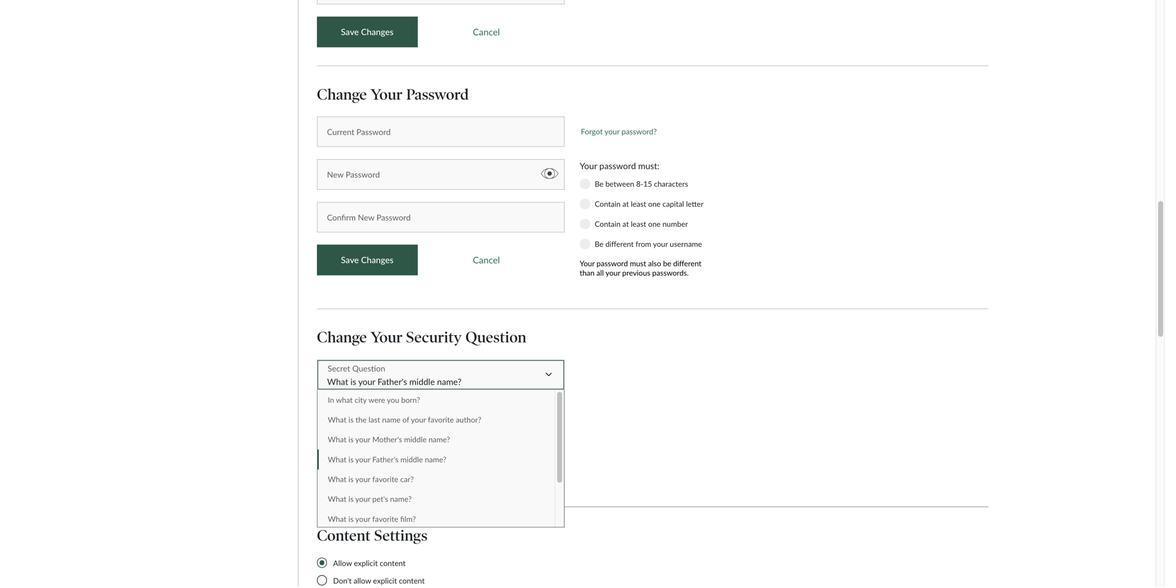 Task type: vqa. For each thing, say whether or not it's contained in the screenshot.
experience.
no



Task type: locate. For each thing, give the bounding box(es) containing it.
what for what is your pet's name?
[[328, 494, 347, 504]]

must:
[[638, 161, 660, 171]]

list box
[[317, 390, 565, 529]]

1 vertical spatial favorite
[[372, 475, 398, 484]]

2 cancel from the top
[[473, 254, 500, 265]]

name?
[[429, 435, 450, 444], [425, 455, 447, 464], [390, 494, 412, 504]]

at for contain at least one number
[[623, 219, 629, 229]]

4 what from the top
[[328, 475, 347, 484]]

also
[[648, 259, 661, 268]]

at
[[623, 199, 629, 208], [623, 219, 629, 229]]

1 vertical spatial contain
[[595, 219, 621, 229]]

cancel for 1st cancel link from the bottom of the page
[[473, 254, 500, 265]]

least down 8-
[[631, 199, 646, 208]]

least up from
[[631, 219, 646, 229]]

different
[[606, 239, 634, 249], [673, 259, 702, 268]]

in what city were you born?
[[328, 395, 420, 404]]

at for contain at least one capital letter
[[623, 199, 629, 208]]

1 vertical spatial password
[[597, 259, 628, 268]]

cancel for second cancel link from the bottom of the page
[[473, 26, 500, 37]]

what for what is your favorite car?
[[328, 475, 347, 484]]

2 is from the top
[[349, 435, 354, 444]]

6 what from the top
[[328, 514, 347, 523]]

what is your favorite car? link
[[318, 469, 555, 489]]

your
[[371, 85, 403, 104], [580, 161, 597, 171], [580, 259, 595, 268], [371, 328, 403, 347]]

1 vertical spatial name?
[[425, 455, 447, 464]]

cancel down confirm-new-phone-no text box
[[473, 26, 500, 37]]

option group
[[317, 558, 428, 587]]

what is the last name of your favorite author? link
[[318, 410, 555, 430]]

0 vertical spatial password
[[600, 161, 636, 171]]

name? inside what is your mother's middle name? link
[[429, 435, 450, 444]]

content
[[380, 559, 406, 568], [399, 576, 425, 585]]

your up 'what is your pet's name?'
[[355, 475, 370, 484]]

15
[[644, 179, 652, 188]]

your right from
[[653, 239, 668, 249]]

2 change from the top
[[317, 328, 367, 347]]

your right all
[[606, 268, 621, 277]]

at down "between"
[[623, 199, 629, 208]]

0 horizontal spatial different
[[606, 239, 634, 249]]

what is your pet's name?
[[328, 494, 412, 504]]

username
[[670, 239, 702, 249]]

be left "between"
[[595, 179, 604, 188]]

2 what from the top
[[328, 435, 347, 444]]

is left mother's in the bottom of the page
[[349, 435, 354, 444]]

cancel
[[473, 26, 500, 37], [473, 254, 500, 265]]

middle inside what is your father's middle name? link
[[401, 455, 423, 464]]

2 one from the top
[[648, 219, 661, 229]]

favorite down pet's
[[372, 514, 398, 523]]

5 is from the top
[[349, 494, 354, 504]]

is left the
[[349, 415, 354, 424]]

1 contain from the top
[[595, 199, 621, 208]]

0 vertical spatial middle
[[404, 435, 427, 444]]

0 vertical spatial change
[[317, 85, 367, 104]]

1 vertical spatial different
[[673, 259, 702, 268]]

forgot your password? link
[[581, 127, 657, 136]]

be up all
[[595, 239, 604, 249]]

allow
[[333, 559, 352, 568]]

0 vertical spatial be
[[595, 179, 604, 188]]

2 at from the top
[[623, 219, 629, 229]]

explicit right allow
[[373, 576, 397, 585]]

question
[[466, 328, 527, 347]]

your up than
[[580, 259, 595, 268]]

0 vertical spatial name?
[[429, 435, 450, 444]]

5 what from the top
[[328, 494, 347, 504]]

content down allow explicit content
[[399, 576, 425, 585]]

at up be different from your username
[[623, 219, 629, 229]]

change your security question
[[317, 328, 527, 347]]

1 be from the top
[[595, 179, 604, 188]]

middle up "car?"
[[401, 455, 423, 464]]

1 one from the top
[[648, 199, 661, 208]]

4 is from the top
[[349, 475, 354, 484]]

middle
[[404, 435, 427, 444], [401, 455, 423, 464]]

current-password password field
[[317, 117, 565, 147]]

is up content
[[349, 514, 354, 523]]

change your password
[[317, 85, 469, 104]]

name? down what is your mother's middle name? link
[[425, 455, 447, 464]]

passwords.
[[652, 268, 689, 277]]

1 horizontal spatial different
[[673, 259, 702, 268]]

1 at from the top
[[623, 199, 629, 208]]

middle inside what is your mother's middle name? link
[[404, 435, 427, 444]]

1 change from the top
[[317, 85, 367, 104]]

is down what is your favorite car?
[[349, 494, 354, 504]]

3 is from the top
[[349, 455, 354, 464]]

one
[[648, 199, 661, 208], [648, 219, 661, 229]]

what is the last name of your favorite author?
[[328, 415, 482, 424]]

what is your favorite film? link
[[318, 509, 555, 529]]

0 vertical spatial one
[[648, 199, 661, 208]]

1 vertical spatial one
[[648, 219, 661, 229]]

is for what is your favorite car?
[[349, 475, 354, 484]]

password inside "your password must also be different than all your previous passwords."
[[597, 259, 628, 268]]

content up don't allow explicit content
[[380, 559, 406, 568]]

don't
[[333, 576, 352, 585]]

1 vertical spatial least
[[631, 219, 646, 229]]

cancel link down confirm-new-phone-no text box
[[436, 17, 537, 47]]

0 vertical spatial contain
[[595, 199, 621, 208]]

password up all
[[597, 259, 628, 268]]

1 vertical spatial cancel
[[473, 254, 500, 265]]

0 vertical spatial favorite
[[428, 415, 454, 424]]

is up 'what is your pet's name?'
[[349, 475, 354, 484]]

1 vertical spatial cancel link
[[436, 245, 537, 275]]

contain
[[595, 199, 621, 208], [595, 219, 621, 229]]

password
[[600, 161, 636, 171], [597, 259, 628, 268]]

one down contain at least one capital letter
[[648, 219, 661, 229]]

what is your mother's middle name? link
[[318, 430, 555, 450]]

be between 8-15 characters
[[595, 179, 688, 188]]

1 cancel from the top
[[473, 26, 500, 37]]

cancel link
[[436, 17, 537, 47], [436, 245, 537, 275]]

don't allow explicit content
[[333, 576, 425, 585]]

cancel inside change your password element
[[473, 254, 500, 265]]

1 least from the top
[[631, 199, 646, 208]]

least
[[631, 199, 646, 208], [631, 219, 646, 229]]

3 what from the top
[[328, 455, 347, 464]]

your left password
[[371, 85, 403, 104]]

1 vertical spatial be
[[595, 239, 604, 249]]

were
[[369, 395, 385, 404]]

name? inside what is your father's middle name? link
[[425, 455, 447, 464]]

0 vertical spatial least
[[631, 199, 646, 208]]

allow explicit content
[[333, 559, 406, 568]]

2 vertical spatial favorite
[[372, 514, 398, 523]]

0 vertical spatial explicit
[[354, 559, 378, 568]]

option group containing allow explicit content
[[317, 558, 428, 587]]

explicit
[[354, 559, 378, 568], [373, 576, 397, 585]]

1 is from the top
[[349, 415, 354, 424]]

1 what from the top
[[328, 415, 347, 424]]

password up "between"
[[600, 161, 636, 171]]

forgot your password?
[[581, 127, 657, 136]]

change your password element
[[308, 84, 998, 290]]

change
[[317, 85, 367, 104], [317, 328, 367, 347]]

different left from
[[606, 239, 634, 249]]

2 be from the top
[[595, 239, 604, 249]]

password for must:
[[600, 161, 636, 171]]

1 vertical spatial change
[[317, 328, 367, 347]]

is up what is your favorite car?
[[349, 455, 354, 464]]

one left capital
[[648, 199, 661, 208]]

change for change your password
[[317, 85, 367, 104]]

name? right pet's
[[390, 494, 412, 504]]

favorite down in what city were you born? link
[[428, 415, 454, 424]]

favorite down father's
[[372, 475, 398, 484]]

2 vertical spatial name?
[[390, 494, 412, 504]]

what for what is your father's middle name?
[[328, 455, 347, 464]]

change your security question element
[[317, 327, 989, 529]]

what is your favorite film?
[[328, 514, 416, 523]]

father's
[[372, 455, 399, 464]]

contain at least one capital letter
[[595, 199, 704, 208]]

0 vertical spatial cancel
[[473, 26, 500, 37]]

2 least from the top
[[631, 219, 646, 229]]

your inside change your security question element
[[371, 328, 403, 347]]

favorite
[[428, 415, 454, 424], [372, 475, 398, 484], [372, 514, 398, 523]]

explicit up allow
[[354, 559, 378, 568]]

your left security
[[371, 328, 403, 347]]

None submit
[[317, 17, 418, 47], [317, 245, 418, 275], [317, 457, 418, 488], [317, 17, 418, 47], [317, 245, 418, 275], [317, 457, 418, 488]]

what
[[328, 415, 347, 424], [328, 435, 347, 444], [328, 455, 347, 464], [328, 475, 347, 484], [328, 494, 347, 504], [328, 514, 347, 523]]

contain for contain at least one number
[[595, 219, 621, 229]]

car?
[[400, 475, 414, 484]]

different up passwords.
[[673, 259, 702, 268]]

letter
[[686, 199, 704, 208]]

cancel link down confirm-password password field at the left of page
[[436, 245, 537, 275]]

content
[[317, 526, 371, 545]]

name? down what is the last name of your favorite author? link
[[429, 435, 450, 444]]

your down the "forgot"
[[580, 161, 597, 171]]

0 vertical spatial cancel link
[[436, 17, 537, 47]]

be
[[595, 179, 604, 188], [595, 239, 604, 249]]

0 vertical spatial at
[[623, 199, 629, 208]]

different inside "your password must also be different than all your previous passwords."
[[673, 259, 702, 268]]

list box containing in what city were you born?
[[317, 390, 565, 529]]

2 contain from the top
[[595, 219, 621, 229]]

middle for mother's
[[404, 435, 427, 444]]

is for what is your pet's name?
[[349, 494, 354, 504]]

born?
[[401, 395, 420, 404]]

1 vertical spatial at
[[623, 219, 629, 229]]

be for be different from your username
[[595, 239, 604, 249]]

least for capital
[[631, 199, 646, 208]]

cancel down confirm-password password field at the left of page
[[473, 254, 500, 265]]

number
[[663, 219, 688, 229]]

name? for what is your father's middle name?
[[425, 455, 447, 464]]

middle down of
[[404, 435, 427, 444]]

last
[[369, 415, 380, 424]]

6 is from the top
[[349, 514, 354, 523]]

1 vertical spatial explicit
[[373, 576, 397, 585]]

is
[[349, 415, 354, 424], [349, 435, 354, 444], [349, 455, 354, 464], [349, 475, 354, 484], [349, 494, 354, 504], [349, 514, 354, 523]]

your
[[605, 127, 620, 136], [653, 239, 668, 249], [606, 268, 621, 277], [411, 415, 426, 424], [355, 435, 370, 444], [355, 455, 370, 464], [355, 475, 370, 484], [355, 494, 370, 504], [355, 514, 370, 523]]

author?
[[456, 415, 482, 424]]

confirm-new-phone-no text field
[[317, 0, 565, 4]]

1 vertical spatial content
[[399, 576, 425, 585]]

content settings
[[317, 526, 428, 545]]

1 vertical spatial middle
[[401, 455, 423, 464]]



Task type: describe. For each thing, give the bounding box(es) containing it.
what for what is the last name of your favorite author?
[[328, 415, 347, 424]]

your right of
[[411, 415, 426, 424]]

forgot
[[581, 127, 603, 136]]

show password image
[[541, 165, 558, 182]]

contain for contain at least one capital letter
[[595, 199, 621, 208]]

pet's
[[372, 494, 388, 504]]

what
[[336, 395, 353, 404]]

allow
[[354, 576, 371, 585]]

all
[[597, 268, 604, 277]]

in
[[328, 395, 334, 404]]

2 cancel link from the top
[[436, 245, 537, 275]]

your up what is your favorite car?
[[355, 455, 370, 464]]

what is your favorite car?
[[328, 475, 414, 484]]

than
[[580, 268, 595, 277]]

your password must:
[[580, 161, 660, 171]]

favorite for car?
[[372, 475, 398, 484]]

the
[[356, 415, 367, 424]]

in what city were you born? link
[[318, 390, 555, 410]]

contain at least one number
[[595, 219, 688, 229]]

confirm-password password field
[[317, 202, 565, 233]]

your password must also be different than all your previous passwords.
[[580, 259, 702, 277]]

from
[[636, 239, 652, 249]]

settings
[[374, 526, 428, 545]]

your up content settings
[[355, 514, 370, 523]]

your down the
[[355, 435, 370, 444]]

new-password password field
[[317, 159, 565, 190]]

film?
[[400, 514, 416, 523]]

middle for father's
[[401, 455, 423, 464]]

is for what is your favorite film?
[[349, 514, 354, 523]]

one for number
[[648, 219, 661, 229]]

between
[[606, 179, 634, 188]]

name? for what is your mother's middle name?
[[429, 435, 450, 444]]

your right the "forgot"
[[605, 127, 620, 136]]

you
[[387, 395, 399, 404]]

name? inside 'what is your pet's name?' link
[[390, 494, 412, 504]]

8-
[[636, 179, 644, 188]]

password for must
[[597, 259, 628, 268]]

1 cancel link from the top
[[436, 17, 537, 47]]

password?
[[622, 127, 657, 136]]

your inside "your password must also be different than all your previous passwords."
[[606, 268, 621, 277]]

favorite for film?
[[372, 514, 398, 523]]

is for what is your father's middle name?
[[349, 455, 354, 464]]

is for what is the last name of your favorite author?
[[349, 415, 354, 424]]

least for number
[[631, 219, 646, 229]]

security
[[406, 328, 462, 347]]

what is your father's middle name? link
[[318, 450, 555, 469]]

be
[[663, 259, 671, 268]]

what is your pet's name? link
[[318, 489, 555, 509]]

must
[[630, 259, 646, 268]]

is for what is your mother's middle name?
[[349, 435, 354, 444]]

previous
[[622, 268, 651, 277]]

of
[[403, 415, 409, 424]]

your inside "your password must also be different than all your previous passwords."
[[580, 259, 595, 268]]

list box inside change your security question element
[[317, 390, 565, 529]]

0 vertical spatial content
[[380, 559, 406, 568]]

0 vertical spatial different
[[606, 239, 634, 249]]

what is your father's middle name?
[[328, 455, 447, 464]]

capital
[[663, 199, 684, 208]]

what is your mother's middle name?
[[328, 435, 450, 444]]

change for change your security question
[[317, 328, 367, 347]]

be for be between 8-15 characters
[[595, 179, 604, 188]]

be different from your username
[[595, 239, 702, 249]]

city
[[355, 395, 367, 404]]

password
[[406, 85, 469, 104]]

what for what is your mother's middle name?
[[328, 435, 347, 444]]

one for capital
[[648, 199, 661, 208]]

characters
[[654, 179, 688, 188]]

mother's
[[372, 435, 402, 444]]

what for what is your favorite film?
[[328, 514, 347, 523]]

your left pet's
[[355, 494, 370, 504]]

name
[[382, 415, 401, 424]]



